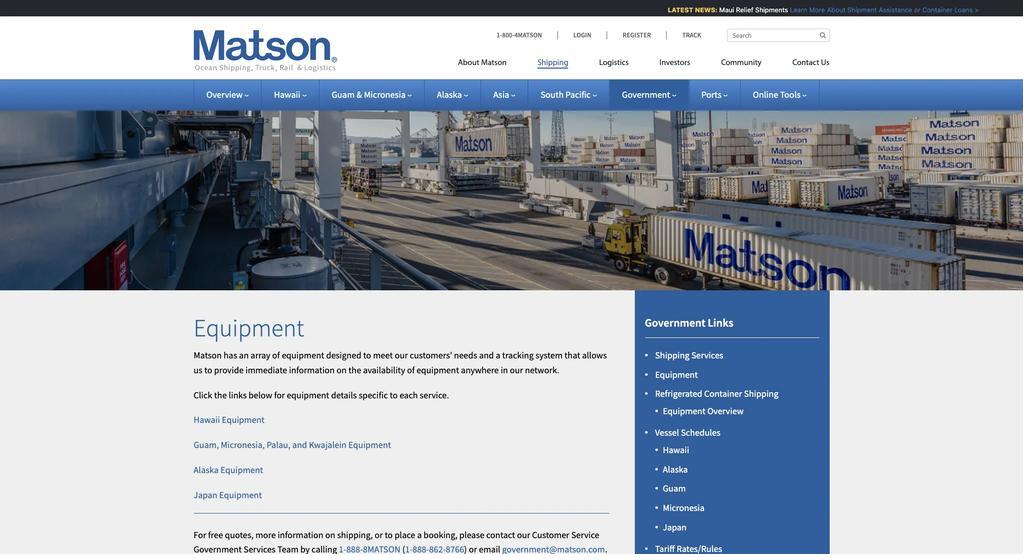 Task type: vqa. For each thing, say whether or not it's contained in the screenshot.
2nd the Overview link from right
no



Task type: describe. For each thing, give the bounding box(es) containing it.
by
[[300, 544, 310, 555]]

hawaii for right "hawaii" link
[[663, 445, 689, 456]]

0 horizontal spatial the
[[214, 390, 227, 401]]

equipment down alaska equipment
[[219, 490, 262, 502]]

1 vertical spatial of
[[407, 365, 415, 376]]

click the links below for equipment details specific to each service.
[[194, 390, 449, 401]]

south
[[541, 89, 564, 101]]

to left 'each'
[[390, 390, 398, 401]]

calling
[[312, 544, 337, 555]]

equipment up micronesia,
[[222, 415, 265, 426]]

hawaii equipment
[[194, 415, 265, 426]]

place
[[395, 530, 415, 541]]

pacific
[[566, 89, 591, 101]]

japan equipment link
[[194, 490, 262, 502]]

asia link
[[493, 89, 516, 101]]

guam & micronesia
[[332, 89, 406, 101]]

online tools
[[753, 89, 801, 101]]

shipment
[[842, 6, 872, 14]]

for free quotes, more information on shipping, or to place a booking, please contact our customer service government services team by calling
[[194, 530, 599, 555]]

that
[[565, 350, 580, 362]]

refrigerated container shipping
[[655, 388, 779, 400]]

equipment down micronesia,
[[220, 465, 263, 476]]

1 horizontal spatial hawaii
[[274, 89, 300, 101]]

guam for guam & micronesia
[[332, 89, 355, 101]]

login
[[573, 31, 592, 39]]

availability
[[363, 365, 405, 376]]

on inside for free quotes, more information on shipping, or to place a booking, please contact our customer service government services team by calling
[[325, 530, 335, 541]]

us
[[821, 59, 830, 67]]

japan equipment
[[194, 490, 262, 502]]

each
[[400, 390, 418, 401]]

logistics
[[599, 59, 629, 67]]

more
[[804, 6, 820, 14]]

our inside for free quotes, more information on shipping, or to place a booking, please contact our customer service government services team by calling
[[517, 530, 530, 541]]

for
[[194, 530, 206, 541]]

the inside matson has an array of equipment designed to meet our customers' needs and a tracking system that allows us to provide immediate information on the availability of equipment anywhere in our network.
[[349, 365, 361, 376]]

contact us
[[792, 59, 830, 67]]

guam,
[[194, 440, 219, 451]]

south pacific
[[541, 89, 591, 101]]

links
[[708, 316, 734, 331]]

micronesia inside the "government links" section
[[663, 503, 705, 515]]

cranes load and offload matson containers from the containership at the terminal. image
[[0, 94, 1023, 291]]

logistics link
[[584, 54, 644, 75]]

alaska for the bottommost alaska link
[[663, 464, 688, 476]]

booking,
[[424, 530, 458, 541]]

customer
[[532, 530, 569, 541]]

0 horizontal spatial and
[[292, 440, 307, 451]]

services inside the "government links" section
[[692, 350, 724, 361]]

1 horizontal spatial container
[[917, 6, 947, 14]]

specific
[[359, 390, 388, 401]]

overview link
[[206, 89, 249, 101]]

0 vertical spatial overview
[[206, 89, 243, 101]]

shipping link
[[522, 54, 584, 75]]

an
[[239, 350, 249, 362]]

immediate
[[246, 365, 287, 376]]

and inside matson has an array of equipment designed to meet our customers' needs and a tracking system that allows us to provide immediate information on the availability of equipment anywhere in our network.
[[479, 350, 494, 362]]

latest news: maui relief shipments learn more about shipment assistance or container loans >
[[662, 6, 974, 14]]

meet
[[373, 350, 393, 362]]

services inside for free quotes, more information on shipping, or to place a booking, please contact our customer service government services team by calling
[[244, 544, 276, 555]]

refrigerated container shipping link
[[655, 388, 779, 400]]

links
[[229, 390, 247, 401]]

0 vertical spatial or
[[909, 6, 915, 14]]

search image
[[820, 32, 826, 38]]

us
[[194, 365, 203, 376]]

1-
[[497, 31, 502, 39]]

details
[[331, 390, 357, 401]]

government for government
[[622, 89, 670, 101]]

equipment down 'refrigerated'
[[663, 406, 706, 418]]

anywhere
[[461, 365, 499, 376]]

equipment up an
[[194, 313, 304, 344]]

to right us
[[204, 365, 212, 376]]

service.
[[420, 390, 449, 401]]

vessel schedules
[[655, 427, 721, 439]]

more
[[255, 530, 276, 541]]

blue matson logo with ocean, shipping, truck, rail and logistics written beneath it. image
[[194, 30, 337, 72]]

south pacific link
[[541, 89, 597, 101]]

has
[[224, 350, 237, 362]]

micronesia,
[[221, 440, 265, 451]]

ports
[[702, 89, 722, 101]]

track link
[[666, 31, 701, 39]]

assistance
[[873, 6, 907, 14]]

community link
[[706, 54, 777, 75]]

loans
[[949, 6, 968, 14]]

investors link
[[644, 54, 706, 75]]

1 vertical spatial alaska link
[[663, 464, 688, 476]]

1-800-4matson
[[497, 31, 542, 39]]

1 horizontal spatial alaska
[[437, 89, 462, 101]]

about matson link
[[458, 54, 522, 75]]

government links section
[[622, 291, 842, 555]]

matson inside about matson link
[[481, 59, 507, 67]]

japan for japan link
[[663, 522, 687, 534]]

a inside matson has an array of equipment designed to meet our customers' needs and a tracking system that allows us to provide immediate information on the availability of equipment anywhere in our network.
[[496, 350, 500, 362]]

about matson
[[458, 59, 507, 67]]

online tools link
[[753, 89, 807, 101]]

shipping services link
[[655, 350, 724, 361]]

alaska for alaska equipment
[[194, 465, 219, 476]]

vessel schedules link
[[655, 427, 721, 439]]

palau,
[[267, 440, 290, 451]]

click
[[194, 390, 212, 401]]

container inside the "government links" section
[[704, 388, 742, 400]]

contact
[[792, 59, 819, 67]]

array
[[251, 350, 270, 362]]

shipping for shipping
[[538, 59, 569, 67]]

free
[[208, 530, 223, 541]]

news:
[[690, 6, 712, 14]]

equipment for specific
[[287, 390, 329, 401]]

Search search field
[[727, 29, 830, 42]]

micronesia link
[[663, 503, 705, 515]]

government links
[[645, 316, 734, 331]]

guam for 'guam' link on the right of page
[[663, 483, 686, 495]]

asia
[[493, 89, 509, 101]]

matson has an array of equipment designed to meet our customers' needs and a tracking system that allows us to provide immediate information on the availability of equipment anywhere in our network.
[[194, 350, 607, 376]]



Task type: locate. For each thing, give the bounding box(es) containing it.
or inside for free quotes, more information on shipping, or to place a booking, please contact our customer service government services team by calling
[[375, 530, 383, 541]]

the down "designed"
[[349, 365, 361, 376]]

register
[[623, 31, 651, 39]]

0 vertical spatial of
[[272, 350, 280, 362]]

0 vertical spatial shipping
[[538, 59, 569, 67]]

hawaii up the guam,
[[194, 415, 220, 426]]

kwajalein
[[309, 440, 347, 451]]

equipment up 'refrigerated'
[[655, 369, 698, 381]]

alaska inside the "government links" section
[[663, 464, 688, 476]]

on up calling
[[325, 530, 335, 541]]

the left links
[[214, 390, 227, 401]]

0 vertical spatial micronesia
[[364, 89, 406, 101]]

equipment
[[194, 313, 304, 344], [655, 369, 698, 381], [663, 406, 706, 418], [222, 415, 265, 426], [348, 440, 391, 451], [220, 465, 263, 476], [219, 490, 262, 502]]

government inside for free quotes, more information on shipping, or to place a booking, please contact our customer service government services team by calling
[[194, 544, 242, 555]]

provide
[[214, 365, 244, 376]]

1 horizontal spatial alaska link
[[663, 464, 688, 476]]

a inside for free quotes, more information on shipping, or to place a booking, please contact our customer service government services team by calling
[[417, 530, 422, 541]]

and right the palau,
[[292, 440, 307, 451]]

1 horizontal spatial hawaii link
[[663, 445, 689, 456]]

guam link
[[663, 483, 686, 495]]

a left the tracking
[[496, 350, 500, 362]]

register link
[[607, 31, 666, 39]]

1 vertical spatial information
[[278, 530, 323, 541]]

0 vertical spatial hawaii link
[[274, 89, 307, 101]]

our right meet
[[395, 350, 408, 362]]

alaska link up 'guam' link on the right of page
[[663, 464, 688, 476]]

1 vertical spatial overview
[[707, 406, 744, 418]]

>
[[969, 6, 974, 14]]

0 vertical spatial about
[[822, 6, 840, 14]]

shipping for shipping services
[[655, 350, 690, 361]]

1 vertical spatial shipping
[[655, 350, 690, 361]]

equipment link
[[655, 369, 698, 381]]

learn more about shipment assistance or container loans > link
[[785, 6, 974, 14]]

shipping,
[[337, 530, 373, 541]]

1 vertical spatial the
[[214, 390, 227, 401]]

2 horizontal spatial shipping
[[744, 388, 779, 400]]

container
[[917, 6, 947, 14], [704, 388, 742, 400]]

please
[[459, 530, 485, 541]]

alaska equipment
[[194, 465, 263, 476]]

information
[[289, 365, 335, 376], [278, 530, 323, 541]]

equipment overview link
[[663, 406, 744, 418]]

alaska up 'guam' link on the right of page
[[663, 464, 688, 476]]

4matson
[[515, 31, 542, 39]]

government up shipping services
[[645, 316, 706, 331]]

japan for japan equipment
[[194, 490, 217, 502]]

guam left &
[[332, 89, 355, 101]]

hawaii link down vessel
[[663, 445, 689, 456]]

1 horizontal spatial micronesia
[[663, 503, 705, 515]]

relief
[[731, 6, 748, 14]]

0 vertical spatial the
[[349, 365, 361, 376]]

latest
[[662, 6, 688, 14]]

micronesia right &
[[364, 89, 406, 101]]

None search field
[[727, 29, 830, 42]]

1 vertical spatial a
[[417, 530, 422, 541]]

0 horizontal spatial a
[[417, 530, 422, 541]]

alaska down the guam,
[[194, 465, 219, 476]]

alaska link down about matson
[[437, 89, 468, 101]]

japan
[[194, 490, 217, 502], [663, 522, 687, 534]]

1 vertical spatial equipment
[[417, 365, 459, 376]]

schedules
[[681, 427, 721, 439]]

guam inside the "government links" section
[[663, 483, 686, 495]]

to left meet
[[363, 350, 371, 362]]

japan link
[[663, 522, 687, 534]]

our right the in
[[510, 365, 523, 376]]

2 vertical spatial equipment
[[287, 390, 329, 401]]

refrigerated
[[655, 388, 702, 400]]

our
[[395, 350, 408, 362], [510, 365, 523, 376], [517, 530, 530, 541]]

on inside matson has an array of equipment designed to meet our customers' needs and a tracking system that allows us to provide immediate information on the availability of equipment anywhere in our network.
[[337, 365, 347, 376]]

1 vertical spatial japan
[[663, 522, 687, 534]]

0 horizontal spatial of
[[272, 350, 280, 362]]

information inside matson has an array of equipment designed to meet our customers' needs and a tracking system that allows us to provide immediate information on the availability of equipment anywhere in our network.
[[289, 365, 335, 376]]

1 vertical spatial matson
[[194, 350, 222, 362]]

services down the more
[[244, 544, 276, 555]]

1 vertical spatial guam
[[663, 483, 686, 495]]

japan down "micronesia" link
[[663, 522, 687, 534]]

0 vertical spatial japan
[[194, 490, 217, 502]]

government for government links
[[645, 316, 706, 331]]

shipping services
[[655, 350, 724, 361]]

japan down alaska equipment
[[194, 490, 217, 502]]

1 vertical spatial and
[[292, 440, 307, 451]]

of down customers' on the left bottom of the page
[[407, 365, 415, 376]]

800-
[[502, 31, 515, 39]]

0 horizontal spatial shipping
[[538, 59, 569, 67]]

guam, micronesia, palau, and kwajalein equipment link
[[194, 440, 391, 451]]

and up anywhere
[[479, 350, 494, 362]]

service
[[571, 530, 599, 541]]

guam
[[332, 89, 355, 101], [663, 483, 686, 495]]

on down "designed"
[[337, 365, 347, 376]]

maui
[[714, 6, 729, 14]]

about
[[822, 6, 840, 14], [458, 59, 479, 67]]

shipping
[[538, 59, 569, 67], [655, 350, 690, 361], [744, 388, 779, 400]]

1 horizontal spatial japan
[[663, 522, 687, 534]]

hawaii down vessel
[[663, 445, 689, 456]]

1 horizontal spatial overview
[[707, 406, 744, 418]]

0 horizontal spatial container
[[704, 388, 742, 400]]

or
[[909, 6, 915, 14], [375, 530, 383, 541]]

0 horizontal spatial japan
[[194, 490, 217, 502]]

equipment for to
[[282, 350, 324, 362]]

login link
[[558, 31, 607, 39]]

hawaii inside the "government links" section
[[663, 445, 689, 456]]

shipments
[[750, 6, 783, 14]]

needs
[[454, 350, 477, 362]]

tracking
[[502, 350, 534, 362]]

0 horizontal spatial alaska link
[[437, 89, 468, 101]]

to inside for free quotes, more information on shipping, or to place a booking, please contact our customer service government services team by calling
[[385, 530, 393, 541]]

0 vertical spatial a
[[496, 350, 500, 362]]

hawaii for hawaii equipment
[[194, 415, 220, 426]]

learn
[[785, 6, 802, 14]]

0 vertical spatial alaska link
[[437, 89, 468, 101]]

1 vertical spatial our
[[510, 365, 523, 376]]

1 horizontal spatial and
[[479, 350, 494, 362]]

team
[[277, 544, 299, 555]]

1 vertical spatial hawaii
[[194, 415, 220, 426]]

2 vertical spatial shipping
[[744, 388, 779, 400]]

of right array
[[272, 350, 280, 362]]

0 vertical spatial equipment
[[282, 350, 324, 362]]

0 horizontal spatial services
[[244, 544, 276, 555]]

or right assistance
[[909, 6, 915, 14]]

information up by
[[278, 530, 323, 541]]

investors
[[660, 59, 690, 67]]

matson
[[481, 59, 507, 67], [194, 350, 222, 362]]

matson inside matson has an array of equipment designed to meet our customers' needs and a tracking system that allows us to provide immediate information on the availability of equipment anywhere in our network.
[[194, 350, 222, 362]]

quotes,
[[225, 530, 254, 541]]

information up click the links below for equipment details specific to each service.
[[289, 365, 335, 376]]

overview
[[206, 89, 243, 101], [707, 406, 744, 418]]

contact
[[486, 530, 515, 541]]

0 horizontal spatial alaska
[[194, 465, 219, 476]]

shipping inside top menu navigation
[[538, 59, 569, 67]]

0 vertical spatial on
[[337, 365, 347, 376]]

0 vertical spatial container
[[917, 6, 947, 14]]

on
[[337, 365, 347, 376], [325, 530, 335, 541]]

micronesia up japan link
[[663, 503, 705, 515]]

to left 'place'
[[385, 530, 393, 541]]

0 horizontal spatial micronesia
[[364, 89, 406, 101]]

hawaii equipment link
[[194, 415, 265, 426]]

matson up us
[[194, 350, 222, 362]]

hawaii down the blue matson logo with ocean, shipping, truck, rail and logistics written beneath it.
[[274, 89, 300, 101]]

below
[[249, 390, 272, 401]]

alaska down about matson
[[437, 89, 462, 101]]

equipment down customers' on the left bottom of the page
[[417, 365, 459, 376]]

0 vertical spatial our
[[395, 350, 408, 362]]

japan inside the "government links" section
[[663, 522, 687, 534]]

0 horizontal spatial overview
[[206, 89, 243, 101]]

2 vertical spatial our
[[517, 530, 530, 541]]

online
[[753, 89, 778, 101]]

a right 'place'
[[417, 530, 422, 541]]

1 horizontal spatial services
[[692, 350, 724, 361]]

community
[[721, 59, 762, 67]]

0 horizontal spatial or
[[375, 530, 383, 541]]

government
[[622, 89, 670, 101], [645, 316, 706, 331], [194, 544, 242, 555]]

equipment up 'immediate'
[[282, 350, 324, 362]]

about inside top menu navigation
[[458, 59, 479, 67]]

2 horizontal spatial hawaii
[[663, 445, 689, 456]]

1 vertical spatial on
[[325, 530, 335, 541]]

0 horizontal spatial hawaii
[[194, 415, 220, 426]]

network.
[[525, 365, 559, 376]]

or right "shipping,"
[[375, 530, 383, 541]]

ports link
[[702, 89, 728, 101]]

2 vertical spatial government
[[194, 544, 242, 555]]

matson down 1-
[[481, 59, 507, 67]]

0 horizontal spatial matson
[[194, 350, 222, 362]]

1 horizontal spatial the
[[349, 365, 361, 376]]

services down links
[[692, 350, 724, 361]]

information inside for free quotes, more information on shipping, or to place a booking, please contact our customer service government services team by calling
[[278, 530, 323, 541]]

&
[[357, 89, 362, 101]]

1-800-4matson link
[[497, 31, 558, 39]]

container left "loans"
[[917, 6, 947, 14]]

1 horizontal spatial about
[[822, 6, 840, 14]]

equipment right kwajalein
[[348, 440, 391, 451]]

0 vertical spatial government
[[622, 89, 670, 101]]

0 vertical spatial hawaii
[[274, 89, 300, 101]]

our right contact
[[517, 530, 530, 541]]

1 vertical spatial or
[[375, 530, 383, 541]]

services
[[692, 350, 724, 361], [244, 544, 276, 555]]

government down top menu navigation
[[622, 89, 670, 101]]

1 horizontal spatial shipping
[[655, 350, 690, 361]]

container up equipment overview link
[[704, 388, 742, 400]]

guam, micronesia, palau, and kwajalein equipment
[[194, 440, 391, 451]]

guam up "micronesia" link
[[663, 483, 686, 495]]

top menu navigation
[[458, 54, 830, 75]]

1 vertical spatial container
[[704, 388, 742, 400]]

government down free on the left bottom of page
[[194, 544, 242, 555]]

micronesia
[[364, 89, 406, 101], [663, 503, 705, 515]]

2 vertical spatial hawaii
[[663, 445, 689, 456]]

designed
[[326, 350, 361, 362]]

0 vertical spatial services
[[692, 350, 724, 361]]

1 vertical spatial micronesia
[[663, 503, 705, 515]]

0 horizontal spatial about
[[458, 59, 479, 67]]

1 vertical spatial about
[[458, 59, 479, 67]]

1 horizontal spatial guam
[[663, 483, 686, 495]]

1 horizontal spatial of
[[407, 365, 415, 376]]

0 vertical spatial matson
[[481, 59, 507, 67]]

1 vertical spatial government
[[645, 316, 706, 331]]

0 horizontal spatial guam
[[332, 89, 355, 101]]

contact us link
[[777, 54, 830, 75]]

0 horizontal spatial hawaii link
[[274, 89, 307, 101]]

equipment
[[282, 350, 324, 362], [417, 365, 459, 376], [287, 390, 329, 401]]

0 vertical spatial guam
[[332, 89, 355, 101]]

0 vertical spatial and
[[479, 350, 494, 362]]

1 horizontal spatial matson
[[481, 59, 507, 67]]

for
[[274, 390, 285, 401]]

0 vertical spatial information
[[289, 365, 335, 376]]

the
[[349, 365, 361, 376], [214, 390, 227, 401]]

1 vertical spatial hawaii link
[[663, 445, 689, 456]]

1 horizontal spatial or
[[909, 6, 915, 14]]

1 horizontal spatial on
[[337, 365, 347, 376]]

1 vertical spatial services
[[244, 544, 276, 555]]

2 horizontal spatial alaska
[[663, 464, 688, 476]]

hawaii link down the blue matson logo with ocean, shipping, truck, rail and logistics written beneath it.
[[274, 89, 307, 101]]

0 horizontal spatial on
[[325, 530, 335, 541]]

a
[[496, 350, 500, 362], [417, 530, 422, 541]]

track
[[682, 31, 701, 39]]

customers'
[[410, 350, 452, 362]]

system
[[536, 350, 563, 362]]

1 horizontal spatial a
[[496, 350, 500, 362]]

equipment right for
[[287, 390, 329, 401]]

overview inside the "government links" section
[[707, 406, 744, 418]]

government inside section
[[645, 316, 706, 331]]

and
[[479, 350, 494, 362], [292, 440, 307, 451]]



